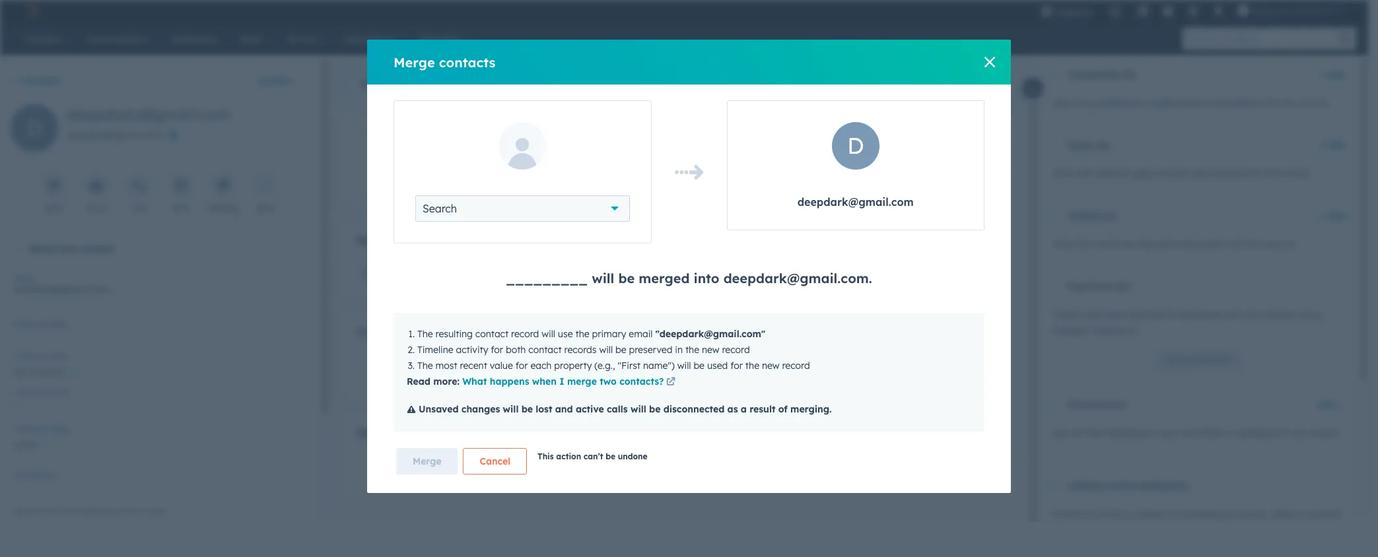 Task type: describe. For each thing, give the bounding box(es) containing it.
activities
[[1183, 427, 1223, 439]]

"deepdark@gmail.com"
[[656, 328, 766, 340]]

to left all
[[1194, 525, 1203, 536]]

dialog containing merge contacts
[[367, 40, 1012, 494]]

Last contacted text field
[[13, 396, 307, 417]]

name")
[[643, 360, 675, 372]]

meeting image
[[217, 180, 229, 193]]

will right calls
[[631, 404, 647, 416]]

processing
[[70, 507, 111, 517]]

last activity date
[[849, 153, 935, 163]]

companies (0)
[[1068, 69, 1136, 81]]

objects for companies
[[658, 360, 690, 372]]

contacts for merge
[[439, 54, 496, 70]]

caret image for companies
[[1050, 73, 1058, 76]]

more:
[[434, 376, 460, 388]]

this inside dropdown button
[[60, 243, 76, 255]]

0 horizontal spatial a
[[741, 404, 747, 416]]

the right in
[[686, 344, 700, 356]]

for right used
[[731, 360, 743, 372]]

will left the use at the left bottom of page
[[542, 328, 556, 340]]

primary
[[592, 328, 627, 340]]

more
[[256, 203, 275, 213]]

1 horizontal spatial or
[[1225, 427, 1234, 439]]

attribution
[[1140, 480, 1190, 492]]

marketplaces button
[[1130, 0, 1158, 21]]

lead for lead status
[[13, 470, 32, 480]]

track for track the customer requests associated with this record.
[[1053, 239, 1076, 250]]

see the files attached to your activities or uploaded to this record.
[[1053, 427, 1340, 439]]

can't
[[584, 452, 604, 462]]

email for email deepdark@gmail.com
[[13, 274, 34, 283]]

requests
[[1138, 239, 1176, 250]]

contacted
[[31, 388, 69, 398]]

activity
[[456, 344, 489, 356]]

companies for companies (0)
[[1068, 69, 1120, 81]]

create
[[1107, 480, 1137, 492]]

settings link
[[1180, 0, 1208, 21]]

attribute contacts created to marketing activities. when a contact is created, hubspot gives credit to all that contact's interactions.
[[1053, 509, 1342, 536]]

will down in
[[678, 360, 691, 372]]

the right used
[[746, 360, 760, 372]]

contacts
[[20, 75, 61, 87]]

search image
[[1339, 33, 1350, 45]]

when
[[1273, 509, 1297, 521]]

tara schultz button
[[13, 359, 307, 381]]

contact for contact owner
[[13, 351, 43, 361]]

phone number
[[13, 320, 67, 330]]

the down tickets
[[1078, 239, 1092, 250]]

+ add button for track the revenue opportunities associated with this record.
[[1319, 137, 1346, 153]]

+ add for track the revenue opportunities associated with this record.
[[1319, 139, 1346, 151]]

into
[[694, 270, 720, 287]]

communications
[[396, 234, 483, 247]]

help button
[[1158, 0, 1180, 21]]

activity
[[872, 153, 912, 163]]

deals (0) button
[[1039, 128, 1314, 163]]

set up payments
[[1167, 355, 1231, 365]]

+ add for see the businesses or organizations associated with this record.
[[1319, 69, 1346, 81]]

lead status
[[13, 470, 57, 480]]

when
[[532, 376, 557, 388]]

merge for merge
[[413, 456, 442, 468]]

last contacted
[[13, 388, 69, 398]]

cancel
[[480, 456, 511, 468]]

for down both
[[516, 360, 528, 372]]

businesses
[[1088, 97, 1135, 109]]

of for companies
[[692, 360, 701, 372]]

the left revenue
[[1078, 168, 1092, 180]]

is
[[1053, 525, 1059, 536]]

will up primary
[[592, 270, 615, 287]]

(0) for payments (0)
[[1117, 281, 1130, 293]]

changes
[[462, 404, 500, 416]]

to right uploaded
[[1281, 427, 1290, 439]]

legal basis for processing contact's data
[[13, 507, 167, 517]]

basis
[[36, 507, 55, 517]]

+ add for track the customer requests associated with this record.
[[1319, 210, 1346, 222]]

the up 'records'
[[576, 328, 590, 340]]

companies for companies
[[357, 325, 416, 338]]

use
[[558, 328, 573, 340]]

no for deals
[[592, 462, 605, 474]]

_________
[[506, 270, 588, 287]]

what happens when i merge two contacts? link
[[463, 375, 678, 391]]

notifications button
[[1208, 0, 1231, 21]]

attached
[[1108, 427, 1147, 439]]

add inside add popup button
[[1318, 399, 1336, 411]]

see for see the files attached to your activities or uploaded to this record.
[[1053, 427, 1069, 439]]

recent
[[460, 360, 487, 372]]

opportunities
[[1132, 168, 1190, 180]]

set up payments link
[[1156, 350, 1242, 371]]

contact for contact create attribution
[[1068, 480, 1105, 492]]

(0) for companies (0)
[[1123, 69, 1136, 81]]

caret image for about
[[11, 247, 18, 251]]

1 vertical spatial of
[[779, 404, 788, 416]]

Search HubSpot search field
[[1183, 28, 1345, 50]]

lifecycle for lifecycle stage lead
[[643, 153, 688, 163]]

notifications image
[[1213, 6, 1225, 18]]

payments inside set up payments link
[[1194, 355, 1231, 365]]

contact create attribution
[[1068, 480, 1190, 492]]

lifecycle stage lead
[[643, 153, 716, 179]]

see for see the businesses or organizations associated with this record.
[[1053, 97, 1069, 109]]

associated up contacts?
[[608, 360, 656, 372]]

upgrade
[[1056, 7, 1093, 17]]

10/19/2023
[[411, 167, 460, 179]]

email deepdark@gmail.com
[[13, 274, 109, 295]]

1 vertical spatial new
[[762, 360, 780, 372]]

with for track the revenue opportunities associated with this record.
[[1243, 168, 1261, 180]]

all
[[1206, 525, 1216, 536]]

am
[[489, 167, 503, 179]]

this inside collect and track payments associated with this contact using hubspot payments.
[[1246, 309, 1261, 321]]

attribute
[[1053, 509, 1091, 521]]

with for collect and track payments associated with this contact using hubspot payments.
[[1225, 309, 1243, 321]]

attachments
[[1068, 399, 1127, 411]]

lifecycle for lifecycle stage
[[13, 424, 46, 434]]

associated inside collect and track payments associated with this contact using hubspot payments.
[[1175, 309, 1222, 321]]

call image
[[133, 180, 145, 193]]

associated down the undone
[[608, 462, 656, 474]]

search button
[[416, 196, 630, 222]]

marketing
[[1182, 509, 1226, 521]]

track for track the revenue opportunities associated with this record.
[[1053, 168, 1076, 180]]

contact up each
[[529, 344, 562, 356]]

overview
[[360, 78, 403, 90]]

help image
[[1163, 6, 1175, 18]]

what
[[463, 376, 487, 388]]

(0) for tickets (0)
[[1104, 210, 1117, 222]]

_________ will be merged into deepdark@gmail.com .
[[506, 270, 873, 287]]

read more:
[[407, 376, 463, 388]]

merged
[[639, 270, 690, 287]]

caret image inside "attachments" dropdown button
[[1050, 403, 1058, 407]]

used
[[708, 360, 728, 372]]

associated down tickets (0) dropdown button
[[1178, 239, 1226, 250]]

phone
[[13, 320, 37, 330]]

10/19/2023 10:44 am edt
[[411, 167, 523, 179]]

gives
[[1141, 525, 1164, 536]]

objects for deals
[[658, 462, 690, 474]]

be up "first at bottom left
[[616, 344, 627, 356]]

hubspot link
[[16, 3, 50, 18]]

records
[[565, 344, 597, 356]]

close image
[[985, 57, 996, 67]]

contact inside dropdown button
[[79, 243, 114, 255]]

+ for track the revenue opportunities associated with this record.
[[1319, 139, 1325, 151]]

in
[[675, 344, 683, 356]]

0 horizontal spatial and
[[555, 404, 573, 416]]

link opens in a new window image
[[667, 375, 676, 391]]

two
[[600, 376, 617, 388]]

to up the credit
[[1170, 509, 1179, 521]]

associated right organizations
[[1211, 97, 1258, 109]]

marketplaces image
[[1138, 6, 1150, 18]]

contacts link
[[11, 75, 61, 87]]

10:44
[[463, 167, 486, 179]]

files
[[1088, 427, 1105, 439]]

will up (e.g.,
[[600, 344, 613, 356]]

"first
[[618, 360, 641, 372]]

hubspot inside collect and track payments associated with this contact using hubspot payments.
[[1053, 325, 1091, 337]]

no associated objects of this type exist. for companies
[[592, 360, 767, 372]]

tickets (0) button
[[1039, 198, 1314, 234]]

+ add button for track the customer requests associated with this record.
[[1319, 208, 1346, 224]]

data
[[149, 507, 167, 517]]

contact inside attribute contacts created to marketing activities. when a contact is created, hubspot gives credit to all that contact's interactions.
[[1308, 509, 1342, 521]]

date
[[914, 153, 935, 163]]

timeline
[[418, 344, 454, 356]]

activities link
[[422, 68, 499, 100]]

2
[[1329, 5, 1333, 16]]

calling icon image
[[1110, 7, 1122, 18]]

last for last contacted
[[13, 388, 29, 398]]



Task type: locate. For each thing, give the bounding box(es) containing it.
be left merged
[[619, 270, 635, 287]]

record
[[511, 328, 539, 340], [722, 344, 750, 356], [783, 360, 810, 372]]

task image
[[175, 180, 187, 193]]

associated down deals (0) dropdown button
[[1193, 168, 1240, 180]]

1 see from the top
[[1053, 97, 1069, 109]]

caret image for contact create attribution
[[1050, 485, 1058, 488]]

1 horizontal spatial lifecycle
[[643, 153, 688, 163]]

uploaded
[[1237, 427, 1278, 439]]

(0) up track
[[1117, 281, 1130, 293]]

0 vertical spatial the
[[418, 328, 433, 340]]

(e.g.,
[[595, 360, 615, 372]]

1 horizontal spatial hubspot
[[1100, 525, 1139, 536]]

1 vertical spatial caret image
[[1050, 485, 1058, 488]]

1 vertical spatial exist.
[[744, 462, 767, 474]]

active
[[576, 404, 604, 416]]

set
[[1167, 355, 1180, 365]]

1 add button from the top
[[958, 325, 1002, 343]]

contact's inside attribute contacts created to marketing activities. when a contact is created, hubspot gives credit to all that contact's interactions.
[[1239, 525, 1278, 536]]

hubspot
[[1053, 325, 1091, 337], [1100, 525, 1139, 536]]

the up read
[[418, 360, 433, 372]]

that
[[1218, 525, 1236, 536]]

1 no associated objects of this type exist. from the top
[[592, 360, 767, 372]]

caret image inside the about this contact dropdown button
[[11, 247, 18, 251]]

0 vertical spatial a
[[741, 404, 747, 416]]

record up merging.
[[783, 360, 810, 372]]

1 vertical spatial contacts
[[1094, 509, 1132, 521]]

recent
[[357, 234, 393, 247]]

dialog
[[367, 40, 1012, 494]]

deals for deals
[[357, 427, 386, 440]]

exist. for deals
[[744, 462, 767, 474]]

1 vertical spatial companies
[[357, 325, 416, 338]]

0 vertical spatial last
[[849, 153, 869, 163]]

0 horizontal spatial record
[[511, 328, 539, 340]]

1 vertical spatial lifecycle
[[13, 424, 46, 434]]

Phone number text field
[[13, 318, 307, 344]]

lead down stage
[[669, 167, 690, 179]]

+ add button
[[1319, 67, 1346, 83], [1319, 137, 1346, 153], [1319, 208, 1346, 224]]

2 add button from the top
[[958, 427, 1002, 445]]

email image
[[91, 180, 102, 193]]

1 exist. from the top
[[744, 360, 767, 372]]

the resulting contact record will use the primary email "deepdark@gmail.com" timeline activity for both contact records will be preserved in the new record the most recent value for each property (e.g., "first name") will be used for the new record
[[418, 328, 810, 372]]

2 vertical spatial + add button
[[1319, 208, 1346, 224]]

a
[[741, 404, 747, 416], [1300, 509, 1306, 521]]

lead inside the lifecycle stage lead
[[669, 167, 690, 179]]

contact left using
[[1264, 309, 1297, 321]]

2 track from the top
[[1053, 239, 1076, 250]]

1 horizontal spatial new
[[762, 360, 780, 372]]

companies up businesses on the right of the page
[[1068, 69, 1120, 81]]

1 horizontal spatial contact
[[1068, 480, 1105, 492]]

0 horizontal spatial hubspot
[[1053, 325, 1091, 337]]

merge inside "merge" button
[[413, 456, 442, 468]]

the up timeline
[[418, 328, 433, 340]]

2 exist. from the top
[[744, 462, 767, 474]]

merge down unsaved
[[413, 456, 442, 468]]

studios
[[1296, 5, 1326, 16]]

hubspot left gives at the bottom
[[1100, 525, 1139, 536]]

0 vertical spatial lead
[[669, 167, 690, 179]]

and left track
[[1085, 309, 1101, 321]]

no associated objects of this type exist. down the undone
[[592, 462, 767, 474]]

0 vertical spatial exist.
[[744, 360, 767, 372]]

0 vertical spatial of
[[692, 360, 701, 372]]

0 horizontal spatial deals
[[357, 427, 386, 440]]

1 vertical spatial contact's
[[1239, 525, 1278, 536]]

contacts inside attribute contacts created to marketing activities. when a contact is created, hubspot gives credit to all that contact's interactions.
[[1094, 509, 1132, 521]]

1 vertical spatial no associated objects of this type exist.
[[592, 462, 767, 474]]

1 vertical spatial type
[[722, 462, 741, 474]]

merge for merge contacts
[[394, 54, 435, 70]]

and right lost
[[555, 404, 573, 416]]

1 vertical spatial payments
[[1194, 355, 1231, 365]]

+ for track the customer requests associated with this record.
[[1319, 210, 1325, 222]]

payments
[[1068, 281, 1114, 293]]

2 + from the top
[[1319, 139, 1325, 151]]

1 objects from the top
[[658, 360, 690, 372]]

exist. right used
[[744, 360, 767, 372]]

this action can't be undone
[[538, 452, 648, 462]]

1 vertical spatial deals
[[357, 427, 386, 440]]

resulting
[[436, 328, 473, 340]]

no up the two on the bottom left of page
[[592, 360, 605, 372]]

2 vertical spatial of
[[692, 462, 701, 474]]

caret image left about
[[11, 247, 18, 251]]

1 vertical spatial last
[[13, 388, 29, 398]]

1 horizontal spatial deals
[[1068, 139, 1094, 151]]

type for companies
[[722, 360, 741, 372]]

1 vertical spatial contact
[[1068, 480, 1105, 492]]

track
[[1104, 309, 1126, 321]]

0 vertical spatial payments
[[1129, 309, 1172, 321]]

tara schultz image
[[1238, 5, 1250, 17]]

1 vertical spatial or
[[1225, 427, 1234, 439]]

caret image for deals
[[1050, 144, 1058, 147]]

be right can't
[[606, 452, 616, 462]]

property
[[555, 360, 592, 372]]

contacts
[[439, 54, 496, 70], [1094, 509, 1132, 521]]

1 horizontal spatial contacts
[[1094, 509, 1132, 521]]

action
[[557, 452, 582, 462]]

record.
[[1300, 97, 1330, 109], [1282, 168, 1312, 180], [1267, 239, 1297, 250], [1310, 427, 1340, 439]]

0 vertical spatial + add
[[1319, 69, 1346, 81]]

no for companies
[[592, 360, 605, 372]]

this
[[1282, 97, 1297, 109], [1264, 168, 1279, 180], [1249, 239, 1265, 250], [60, 243, 76, 255], [1246, 309, 1261, 321], [704, 360, 719, 372], [1292, 427, 1308, 439], [704, 462, 719, 474]]

to left your
[[1150, 427, 1159, 439]]

last left "activity"
[[849, 153, 869, 163]]

caret image for tickets (0)
[[1050, 214, 1058, 218]]

0 horizontal spatial new
[[702, 344, 720, 356]]

contact inside collect and track payments associated with this contact using hubspot payments.
[[1264, 309, 1297, 321]]

0 vertical spatial track
[[1053, 168, 1076, 180]]

merge
[[394, 54, 435, 70], [413, 456, 442, 468]]

0 vertical spatial deals
[[1068, 139, 1094, 151]]

new down "deepdark@gmail.com"
[[702, 344, 720, 356]]

note image
[[48, 180, 60, 193]]

0 horizontal spatial contact's
[[113, 507, 147, 517]]

with for track the customer requests associated with this record.
[[1228, 239, 1247, 250]]

3 + add from the top
[[1319, 210, 1346, 222]]

2 vertical spatial +
[[1319, 210, 1325, 222]]

lost
[[536, 404, 553, 416]]

1 vertical spatial the
[[418, 360, 433, 372]]

companies inside dropdown button
[[1068, 69, 1120, 81]]

caret image left deals (0)
[[1050, 144, 1058, 147]]

see the businesses or organizations associated with this record.
[[1053, 97, 1330, 109]]

be left used
[[694, 360, 705, 372]]

email for email
[[86, 203, 107, 213]]

will down happens at bottom
[[503, 404, 519, 416]]

caret image left attachments
[[1050, 403, 1058, 407]]

caret image inside contact create attribution dropdown button
[[1050, 485, 1058, 488]]

activities.
[[1229, 509, 1270, 521]]

2 vertical spatial + add
[[1319, 210, 1346, 222]]

0 horizontal spatial lifecycle
[[13, 424, 46, 434]]

be down contacts?
[[650, 404, 661, 416]]

1 no from the top
[[592, 360, 605, 372]]

see
[[1053, 97, 1069, 109], [1053, 427, 1069, 439]]

tara
[[13, 367, 32, 379]]

1 horizontal spatial record
[[722, 344, 750, 356]]

2 horizontal spatial record
[[783, 360, 810, 372]]

lifecycle stage
[[13, 424, 69, 434]]

menu
[[1034, 0, 1353, 26]]

settings image
[[1188, 6, 1200, 18]]

.
[[869, 270, 873, 287]]

be left lost
[[522, 404, 533, 416]]

apoptosis studios 2
[[1253, 5, 1333, 16]]

1 vertical spatial lead
[[13, 439, 35, 451]]

0 vertical spatial no associated objects of this type exist.
[[592, 360, 767, 372]]

track the revenue opportunities associated with this record.
[[1053, 168, 1312, 180]]

2 + add from the top
[[1319, 139, 1346, 151]]

see left files
[[1053, 427, 1069, 439]]

3 + from the top
[[1319, 210, 1325, 222]]

caret image inside payments (0) dropdown button
[[1050, 285, 1058, 288]]

caret image inside companies (0) dropdown button
[[1050, 73, 1058, 76]]

0 vertical spatial and
[[1085, 309, 1101, 321]]

deals for deals (0)
[[1068, 139, 1094, 151]]

deals (0)
[[1068, 139, 1110, 151]]

caret image up attribute
[[1050, 485, 1058, 488]]

2 the from the top
[[418, 360, 433, 372]]

a up interactions.
[[1300, 509, 1306, 521]]

apoptosis
[[1253, 5, 1294, 16]]

of down disconnected
[[692, 462, 701, 474]]

1 horizontal spatial email
[[86, 203, 107, 213]]

caret image up collect
[[1050, 285, 1058, 288]]

exist. for companies
[[744, 360, 767, 372]]

track
[[1053, 168, 1076, 180], [1053, 239, 1076, 250]]

a inside attribute contacts created to marketing activities. when a contact is created, hubspot gives credit to all that contact's interactions.
[[1300, 509, 1306, 521]]

this
[[538, 452, 554, 462]]

0 vertical spatial or
[[1137, 97, 1146, 109]]

for
[[491, 344, 504, 356], [516, 360, 528, 372], [731, 360, 743, 372], [58, 507, 68, 517]]

merge
[[568, 376, 597, 388]]

contacts for attribute
[[1094, 509, 1132, 521]]

0 horizontal spatial last
[[13, 388, 29, 398]]

objects down disconnected
[[658, 462, 690, 474]]

for up value
[[491, 344, 504, 356]]

exist. down result
[[744, 462, 767, 474]]

caret image left tickets
[[1050, 214, 1058, 218]]

1 horizontal spatial a
[[1300, 509, 1306, 521]]

1 + add button from the top
[[1319, 67, 1346, 83]]

1 vertical spatial no
[[592, 462, 605, 474]]

payments (0)
[[1068, 281, 1130, 293]]

0 vertical spatial type
[[722, 360, 741, 372]]

add
[[1328, 69, 1346, 81], [1328, 139, 1346, 151], [1328, 210, 1346, 222], [979, 329, 994, 339], [1318, 399, 1336, 411], [979, 431, 994, 441]]

contact
[[79, 243, 114, 255], [1264, 309, 1297, 321], [476, 328, 509, 340], [529, 344, 562, 356], [1308, 509, 1342, 521]]

merge button
[[396, 449, 458, 475]]

+ for see the businesses or organizations associated with this record.
[[1319, 69, 1325, 81]]

email down email image
[[86, 203, 107, 213]]

1 the from the top
[[418, 328, 433, 340]]

navigation containing overview
[[341, 67, 500, 100]]

payments inside collect and track payments associated with this contact using hubspot payments.
[[1129, 309, 1172, 321]]

0 vertical spatial merge
[[394, 54, 435, 70]]

lifecycle inside the lifecycle stage lead
[[643, 153, 688, 163]]

2 see from the top
[[1053, 427, 1069, 439]]

0 vertical spatial new
[[702, 344, 720, 356]]

1 caret image from the top
[[1050, 214, 1058, 218]]

0 horizontal spatial or
[[1137, 97, 1146, 109]]

payments
[[1129, 309, 1172, 321], [1194, 355, 1231, 365]]

of right result
[[779, 404, 788, 416]]

contact up activity on the left
[[476, 328, 509, 340]]

0 horizontal spatial email
[[13, 274, 34, 283]]

merging.
[[791, 404, 832, 416]]

no down can't
[[592, 462, 605, 474]]

or right businesses on the right of the page
[[1137, 97, 1146, 109]]

and inside collect and track payments associated with this contact using hubspot payments.
[[1085, 309, 1101, 321]]

0 vertical spatial hubspot
[[1053, 325, 1091, 337]]

last for last activity date
[[849, 153, 869, 163]]

of left used
[[692, 360, 701, 372]]

contact's left data
[[113, 507, 147, 517]]

see down companies (0)
[[1053, 97, 1069, 109]]

0 horizontal spatial companies
[[357, 325, 416, 338]]

hubspot down collect
[[1053, 325, 1091, 337]]

email
[[86, 203, 107, 213], [13, 274, 34, 283]]

1 horizontal spatial companies
[[1068, 69, 1120, 81]]

2 type from the top
[[722, 462, 741, 474]]

merge up the "overview"
[[394, 54, 435, 70]]

0 vertical spatial + add button
[[1319, 67, 1346, 83]]

a right as on the bottom right of the page
[[741, 404, 747, 416]]

0 horizontal spatial payments
[[1129, 309, 1172, 321]]

lead left status
[[13, 470, 32, 480]]

type down "deepdark@gmail.com"
[[722, 360, 741, 372]]

record up used
[[722, 344, 750, 356]]

both
[[506, 344, 526, 356]]

happens
[[490, 376, 530, 388]]

1 vertical spatial and
[[555, 404, 573, 416]]

payments (0) button
[[1039, 269, 1341, 305]]

associated down payments (0) dropdown button
[[1175, 309, 1222, 321]]

undone
[[618, 452, 648, 462]]

2 objects from the top
[[658, 462, 690, 474]]

1 horizontal spatial payments
[[1194, 355, 1231, 365]]

deals inside dropdown button
[[1068, 139, 1094, 151]]

1 vertical spatial a
[[1300, 509, 1306, 521]]

caret image
[[1050, 214, 1058, 218], [1050, 485, 1058, 488]]

(0) for deals (0)
[[1097, 139, 1110, 151]]

tickets
[[1068, 210, 1101, 222]]

link opens in a new window image
[[667, 378, 676, 388]]

no associated objects of this type exist. down in
[[592, 360, 767, 372]]

track down tickets
[[1053, 239, 1076, 250]]

hubspot inside attribute contacts created to marketing activities. when a contact is created, hubspot gives credit to all that contact's interactions.
[[1100, 525, 1139, 536]]

email inside email deepdark@gmail.com
[[13, 274, 34, 283]]

contacts down create
[[1094, 509, 1132, 521]]

1 track from the top
[[1053, 168, 1076, 180]]

caret image for payments
[[1050, 285, 1058, 288]]

0 vertical spatial add button
[[958, 325, 1002, 343]]

upgrade image
[[1042, 6, 1053, 18]]

lead for lead
[[13, 439, 35, 451]]

payments right track
[[1129, 309, 1172, 321]]

contact up tara
[[13, 351, 43, 361]]

1 vertical spatial record
[[722, 344, 750, 356]]

companies up read
[[357, 325, 416, 338]]

contact's down activities.
[[1239, 525, 1278, 536]]

1 vertical spatial + add
[[1319, 139, 1346, 151]]

1 type from the top
[[722, 360, 741, 372]]

2 no from the top
[[592, 462, 605, 474]]

0 vertical spatial objects
[[658, 360, 690, 372]]

the left files
[[1071, 427, 1085, 439]]

companies (0) button
[[1039, 57, 1314, 92]]

contact
[[13, 351, 43, 361], [1068, 480, 1105, 492]]

add button for companies
[[958, 325, 1002, 343]]

0 vertical spatial record
[[511, 328, 539, 340]]

1 vertical spatial track
[[1053, 239, 1076, 250]]

0 vertical spatial contact
[[13, 351, 43, 361]]

contact inside dropdown button
[[1068, 480, 1105, 492]]

collect
[[1053, 309, 1082, 321]]

stage
[[48, 424, 69, 434]]

2 vertical spatial lead
[[13, 470, 32, 480]]

revenue
[[1095, 168, 1129, 180]]

1 vertical spatial objects
[[658, 462, 690, 474]]

disconnected
[[664, 404, 725, 416]]

no associated objects of this type exist. for deals
[[592, 462, 767, 474]]

1 vertical spatial + add button
[[1319, 137, 1346, 153]]

contacts up activities
[[439, 54, 496, 70]]

payments right the up
[[1194, 355, 1231, 365]]

type down as on the bottom right of the page
[[722, 462, 741, 474]]

stage
[[690, 153, 716, 163]]

with inside collect and track payments associated with this contact using hubspot payments.
[[1225, 309, 1243, 321]]

menu containing apoptosis studios 2
[[1034, 0, 1353, 26]]

owner
[[45, 351, 68, 361]]

hubspot image
[[24, 3, 40, 18]]

(0) up businesses on the right of the page
[[1123, 69, 1136, 81]]

2 no associated objects of this type exist. from the top
[[592, 462, 767, 474]]

caret image inside tickets (0) dropdown button
[[1050, 214, 1058, 218]]

1 + from the top
[[1319, 69, 1325, 81]]

new up result
[[762, 360, 780, 372]]

0 vertical spatial no
[[592, 360, 605, 372]]

1 vertical spatial merge
[[413, 456, 442, 468]]

lead down lifecycle stage
[[13, 439, 35, 451]]

navigation
[[341, 67, 500, 100]]

1 vertical spatial email
[[13, 274, 34, 283]]

of for deals
[[692, 462, 701, 474]]

attachments button
[[1039, 387, 1304, 423]]

customer
[[1095, 239, 1136, 250]]

email down about
[[13, 274, 34, 283]]

and
[[1085, 309, 1101, 321], [555, 404, 573, 416]]

0 vertical spatial +
[[1319, 69, 1325, 81]]

(0) right tickets
[[1104, 210, 1117, 222]]

of
[[692, 360, 701, 372], [779, 404, 788, 416], [692, 462, 701, 474]]

last
[[849, 153, 869, 163], [13, 388, 29, 398]]

what happens when i merge two contacts?
[[463, 376, 664, 388]]

+ add button for see the businesses or organizations associated with this record.
[[1319, 67, 1346, 83]]

contact up interactions.
[[1308, 509, 1342, 521]]

actions button
[[249, 67, 309, 94]]

for right basis
[[58, 507, 68, 517]]

task
[[173, 203, 189, 213]]

status
[[34, 470, 57, 480]]

2 caret image from the top
[[1050, 485, 1058, 488]]

1 horizontal spatial last
[[849, 153, 869, 163]]

1 vertical spatial see
[[1053, 427, 1069, 439]]

0 vertical spatial companies
[[1068, 69, 1120, 81]]

d button
[[11, 104, 58, 157]]

type for deals
[[722, 462, 741, 474]]

0 vertical spatial contacts
[[439, 54, 496, 70]]

contact up attribute
[[1068, 480, 1105, 492]]

0 horizontal spatial contact
[[13, 351, 43, 361]]

2 vertical spatial record
[[783, 360, 810, 372]]

1 vertical spatial hubspot
[[1100, 525, 1139, 536]]

0 horizontal spatial contacts
[[439, 54, 496, 70]]

objects up link opens in a new window icon on the left bottom of page
[[658, 360, 690, 372]]

track down deals (0)
[[1053, 168, 1076, 180]]

email
[[629, 328, 653, 340]]

1 vertical spatial +
[[1319, 139, 1325, 151]]

the left businesses on the right of the page
[[1071, 97, 1085, 109]]

each
[[531, 360, 552, 372]]

created,
[[1062, 525, 1098, 536]]

1 horizontal spatial and
[[1085, 309, 1101, 321]]

number
[[39, 320, 67, 330]]

or right activities
[[1225, 427, 1234, 439]]

lead inside popup button
[[13, 439, 35, 451]]

0 vertical spatial see
[[1053, 97, 1069, 109]]

add button for deals
[[958, 427, 1002, 445]]

more image
[[260, 180, 272, 193]]

deals
[[1068, 139, 1094, 151], [357, 427, 386, 440]]

0 vertical spatial contact's
[[113, 507, 147, 517]]

caret image left companies (0)
[[1050, 73, 1058, 76]]

1 horizontal spatial contact's
[[1239, 525, 1278, 536]]

0 vertical spatial email
[[86, 203, 107, 213]]

caret image
[[1050, 73, 1058, 76], [1050, 144, 1058, 147], [11, 247, 18, 251], [1050, 285, 1058, 288], [1050, 403, 1058, 407]]

no
[[592, 360, 605, 372], [592, 462, 605, 474]]

track the customer requests associated with this record.
[[1053, 239, 1297, 250]]

(0) up revenue
[[1097, 139, 1110, 151]]

0 vertical spatial lifecycle
[[643, 153, 688, 163]]

2 + add button from the top
[[1319, 137, 1346, 153]]

1 + add from the top
[[1319, 69, 1346, 81]]

record up both
[[511, 328, 539, 340]]

unsaved
[[419, 404, 459, 416]]

last down tara
[[13, 388, 29, 398]]

caret image inside deals (0) dropdown button
[[1050, 144, 1058, 147]]

1 vertical spatial add button
[[958, 427, 1002, 445]]

merge contacts
[[394, 54, 496, 70]]

3 + add button from the top
[[1319, 208, 1346, 224]]

0 vertical spatial caret image
[[1050, 214, 1058, 218]]

contact up email deepdark@gmail.com
[[79, 243, 114, 255]]



Task type: vqa. For each thing, say whether or not it's contained in the screenshot.
a within Attribute Contacts Created To Marketing Activities. When A Contact Is Created, Hubspot Gives Credit To All That Contact'S Interactions.
yes



